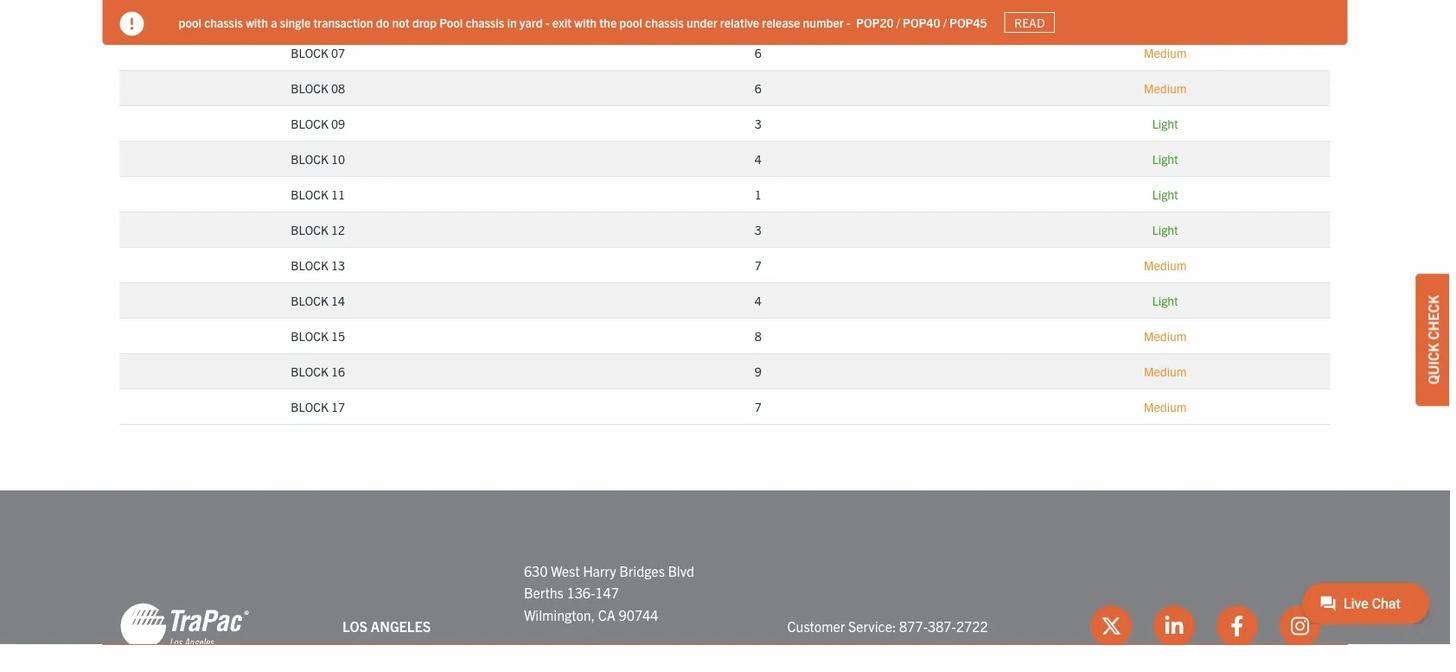 Task type: describe. For each thing, give the bounding box(es) containing it.
07
[[331, 45, 345, 61]]

block for block 07
[[291, 45, 328, 61]]

4 for block 14
[[755, 293, 762, 309]]

berths
[[524, 585, 564, 602]]

16
[[331, 364, 345, 380]]

medium for block 08
[[1144, 80, 1187, 96]]

number
[[803, 14, 844, 30]]

3 chassis from the left
[[645, 14, 684, 30]]

630
[[524, 563, 548, 580]]

3 for block 09
[[755, 116, 762, 132]]

transaction
[[313, 14, 373, 30]]

6 for block 08
[[755, 80, 762, 96]]

4 for block 04
[[755, 10, 762, 25]]

los
[[343, 618, 368, 635]]

2 - from the left
[[846, 14, 851, 30]]

medium for block 17
[[1144, 400, 1187, 415]]

single
[[280, 14, 311, 30]]

2 with from the left
[[574, 14, 597, 30]]

136-
[[567, 585, 595, 602]]

service:
[[848, 618, 896, 635]]

light for block 11
[[1152, 187, 1178, 202]]

read
[[1014, 15, 1045, 30]]

under
[[687, 14, 717, 30]]

1
[[755, 187, 762, 202]]

1 with from the left
[[246, 14, 268, 30]]

los angeles image
[[120, 603, 249, 646]]

block 11
[[291, 187, 345, 202]]

877-
[[899, 618, 928, 635]]

los angeles
[[343, 618, 431, 635]]

pool
[[439, 14, 463, 30]]

4 for block 10
[[755, 151, 762, 167]]

quick
[[1424, 344, 1442, 385]]

block for block 14
[[291, 293, 328, 309]]

block 17
[[291, 400, 345, 415]]

90744
[[619, 607, 658, 624]]

15
[[331, 329, 345, 344]]

block 10
[[291, 151, 345, 167]]

block for block 12
[[291, 222, 328, 238]]

bridges
[[619, 563, 665, 580]]

7 for block 17
[[755, 400, 762, 415]]

8
[[755, 329, 762, 344]]

block for block 04
[[291, 10, 328, 25]]

drop
[[412, 14, 437, 30]]

14
[[331, 293, 345, 309]]

block for block 10
[[291, 151, 328, 167]]

medium for block 15
[[1144, 329, 1187, 344]]

10
[[331, 151, 345, 167]]

1 chassis from the left
[[204, 14, 243, 30]]

medium for block 07
[[1144, 45, 1187, 61]]

block 08
[[291, 80, 345, 96]]

footer containing 630 west harry bridges blvd
[[0, 491, 1450, 646]]

block 13
[[291, 258, 345, 273]]

quick check link
[[1416, 274, 1450, 407]]

block for block 13
[[291, 258, 328, 273]]

do
[[376, 14, 389, 30]]

blvd
[[668, 563, 694, 580]]

17
[[331, 400, 345, 415]]

2 chassis from the left
[[466, 14, 504, 30]]

block 14
[[291, 293, 345, 309]]

3 for block 12
[[755, 222, 762, 238]]

pop45
[[950, 14, 987, 30]]



Task type: vqa. For each thing, say whether or not it's contained in the screenshot.
There
no



Task type: locate. For each thing, give the bounding box(es) containing it.
not
[[392, 14, 409, 30]]

1 4 from the top
[[755, 10, 762, 25]]

chassis left under
[[645, 14, 684, 30]]

2 block from the top
[[291, 45, 328, 61]]

/
[[897, 14, 900, 30], [943, 14, 947, 30]]

04
[[331, 10, 345, 25]]

- right number
[[846, 14, 851, 30]]

6
[[755, 45, 762, 61], [755, 80, 762, 96]]

6 medium from the top
[[1144, 400, 1187, 415]]

4 up 1
[[755, 151, 762, 167]]

light for block 12
[[1152, 222, 1178, 238]]

/ right 'pop20'
[[897, 14, 900, 30]]

1 7 from the top
[[755, 258, 762, 273]]

-
[[545, 14, 550, 30], [846, 14, 851, 30]]

12 block from the top
[[291, 400, 328, 415]]

pop20
[[856, 14, 894, 30]]

/ left pop45
[[943, 14, 947, 30]]

4 left release
[[755, 10, 762, 25]]

the
[[600, 14, 617, 30]]

block 12
[[291, 222, 345, 238]]

in
[[507, 14, 517, 30]]

3 up 1
[[755, 116, 762, 132]]

pool right the solid "image"
[[179, 14, 201, 30]]

1 / from the left
[[897, 14, 900, 30]]

solid image
[[120, 12, 144, 36]]

147
[[595, 585, 619, 602]]

chassis left a
[[204, 14, 243, 30]]

block 16
[[291, 364, 345, 380]]

harry
[[583, 563, 616, 580]]

7 block from the top
[[291, 222, 328, 238]]

block 15
[[291, 329, 345, 344]]

read link
[[1004, 12, 1055, 33]]

medium for block 16
[[1144, 364, 1187, 380]]

1 horizontal spatial with
[[574, 14, 597, 30]]

630 west harry bridges blvd berths 136-147 wilmington, ca 90744 customer service: 877-387-2722
[[524, 563, 988, 635]]

3 light from the top
[[1152, 187, 1178, 202]]

6 for block 07
[[755, 45, 762, 61]]

2 4 from the top
[[755, 151, 762, 167]]

2722
[[956, 618, 988, 635]]

block left 07
[[291, 45, 328, 61]]

block left 12
[[291, 222, 328, 238]]

with left a
[[246, 14, 268, 30]]

light for block 09
[[1152, 116, 1178, 132]]

3
[[755, 116, 762, 132], [755, 222, 762, 238]]

4 block from the top
[[291, 116, 328, 132]]

387-
[[928, 618, 956, 635]]

block left 15
[[291, 329, 328, 344]]

3 down 1
[[755, 222, 762, 238]]

08
[[331, 80, 345, 96]]

10 block from the top
[[291, 329, 328, 344]]

0 vertical spatial 7
[[755, 258, 762, 273]]

relative
[[720, 14, 759, 30]]

4 light from the top
[[1152, 222, 1178, 238]]

block for block 17
[[291, 400, 328, 415]]

2 pool from the left
[[619, 14, 642, 30]]

2 3 from the top
[[755, 222, 762, 238]]

09
[[331, 116, 345, 132]]

block left 17
[[291, 400, 328, 415]]

1 block from the top
[[291, 10, 328, 25]]

west
[[551, 563, 580, 580]]

1 - from the left
[[545, 14, 550, 30]]

1 horizontal spatial /
[[943, 14, 947, 30]]

light
[[1152, 116, 1178, 132], [1152, 151, 1178, 167], [1152, 187, 1178, 202], [1152, 222, 1178, 238], [1152, 293, 1178, 309]]

exit
[[552, 14, 572, 30]]

block for block 16
[[291, 364, 328, 380]]

with left the the
[[574, 14, 597, 30]]

quick check
[[1424, 295, 1442, 385]]

1 pool from the left
[[179, 14, 201, 30]]

1 3 from the top
[[755, 116, 762, 132]]

block 04
[[291, 10, 345, 25]]

13
[[331, 258, 345, 273]]

1 6 from the top
[[755, 45, 762, 61]]

5 light from the top
[[1152, 293, 1178, 309]]

2 7 from the top
[[755, 400, 762, 415]]

0 horizontal spatial -
[[545, 14, 550, 30]]

block left 16
[[291, 364, 328, 380]]

5 medium from the top
[[1144, 364, 1187, 380]]

1 medium from the top
[[1144, 45, 1187, 61]]

8 block from the top
[[291, 258, 328, 273]]

chassis left in
[[466, 14, 504, 30]]

0 horizontal spatial /
[[897, 14, 900, 30]]

block left 11
[[291, 187, 328, 202]]

7 down 9
[[755, 400, 762, 415]]

9 block from the top
[[291, 293, 328, 309]]

1 horizontal spatial chassis
[[466, 14, 504, 30]]

footer
[[0, 491, 1450, 646]]

pop40
[[903, 14, 940, 30]]

yard
[[520, 14, 543, 30]]

block for block 08
[[291, 80, 328, 96]]

light for block 10
[[1152, 151, 1178, 167]]

12
[[331, 222, 345, 238]]

block for block 15
[[291, 329, 328, 344]]

2 medium from the top
[[1144, 80, 1187, 96]]

block for block 09
[[291, 116, 328, 132]]

0 vertical spatial 6
[[755, 45, 762, 61]]

1 vertical spatial 3
[[755, 222, 762, 238]]

block left 09
[[291, 116, 328, 132]]

block left "08" on the left of the page
[[291, 80, 328, 96]]

1 vertical spatial 7
[[755, 400, 762, 415]]

a
[[271, 14, 277, 30]]

4 up 8
[[755, 293, 762, 309]]

medium for block 13
[[1144, 258, 1187, 273]]

1 light from the top
[[1152, 116, 1178, 132]]

1 vertical spatial 4
[[755, 151, 762, 167]]

0 horizontal spatial pool
[[179, 14, 201, 30]]

pool chassis with a single transaction  do not drop pool chassis in yard -  exit with the pool chassis under relative release number -  pop20 / pop40 / pop45
[[179, 14, 987, 30]]

11 block from the top
[[291, 364, 328, 380]]

3 4 from the top
[[755, 293, 762, 309]]

wilmington,
[[524, 607, 595, 624]]

block 09
[[291, 116, 345, 132]]

3 medium from the top
[[1144, 258, 1187, 273]]

6 block from the top
[[291, 187, 328, 202]]

light for block 14
[[1152, 293, 1178, 309]]

0 vertical spatial 4
[[755, 10, 762, 25]]

block left the 10
[[291, 151, 328, 167]]

2 light from the top
[[1152, 151, 1178, 167]]

7
[[755, 258, 762, 273], [755, 400, 762, 415]]

9
[[755, 364, 762, 380]]

block left 14
[[291, 293, 328, 309]]

ca
[[598, 607, 616, 624]]

2 vertical spatial 4
[[755, 293, 762, 309]]

2 horizontal spatial chassis
[[645, 14, 684, 30]]

2 / from the left
[[943, 14, 947, 30]]

angeles
[[371, 618, 431, 635]]

4 medium from the top
[[1144, 329, 1187, 344]]

chassis
[[204, 14, 243, 30], [466, 14, 504, 30], [645, 14, 684, 30]]

block 07
[[291, 45, 345, 61]]

1 vertical spatial 6
[[755, 80, 762, 96]]

4
[[755, 10, 762, 25], [755, 151, 762, 167], [755, 293, 762, 309]]

block for block 11
[[291, 187, 328, 202]]

block left 13
[[291, 258, 328, 273]]

customer
[[787, 618, 845, 635]]

0 horizontal spatial with
[[246, 14, 268, 30]]

3 block from the top
[[291, 80, 328, 96]]

7 for block 13
[[755, 258, 762, 273]]

block left '04'
[[291, 10, 328, 25]]

1 horizontal spatial -
[[846, 14, 851, 30]]

release
[[762, 14, 800, 30]]

2 6 from the top
[[755, 80, 762, 96]]

0 vertical spatial 3
[[755, 116, 762, 132]]

block
[[291, 10, 328, 25], [291, 45, 328, 61], [291, 80, 328, 96], [291, 116, 328, 132], [291, 151, 328, 167], [291, 187, 328, 202], [291, 222, 328, 238], [291, 258, 328, 273], [291, 293, 328, 309], [291, 329, 328, 344], [291, 364, 328, 380], [291, 400, 328, 415]]

5 block from the top
[[291, 151, 328, 167]]

1 horizontal spatial pool
[[619, 14, 642, 30]]

0 horizontal spatial chassis
[[204, 14, 243, 30]]

medium
[[1144, 45, 1187, 61], [1144, 80, 1187, 96], [1144, 258, 1187, 273], [1144, 329, 1187, 344], [1144, 364, 1187, 380], [1144, 400, 1187, 415]]

11
[[331, 187, 345, 202]]

pool
[[179, 14, 201, 30], [619, 14, 642, 30]]

7 up 8
[[755, 258, 762, 273]]

- left exit
[[545, 14, 550, 30]]

check
[[1424, 295, 1442, 340]]

pool right the the
[[619, 14, 642, 30]]

with
[[246, 14, 268, 30], [574, 14, 597, 30]]



